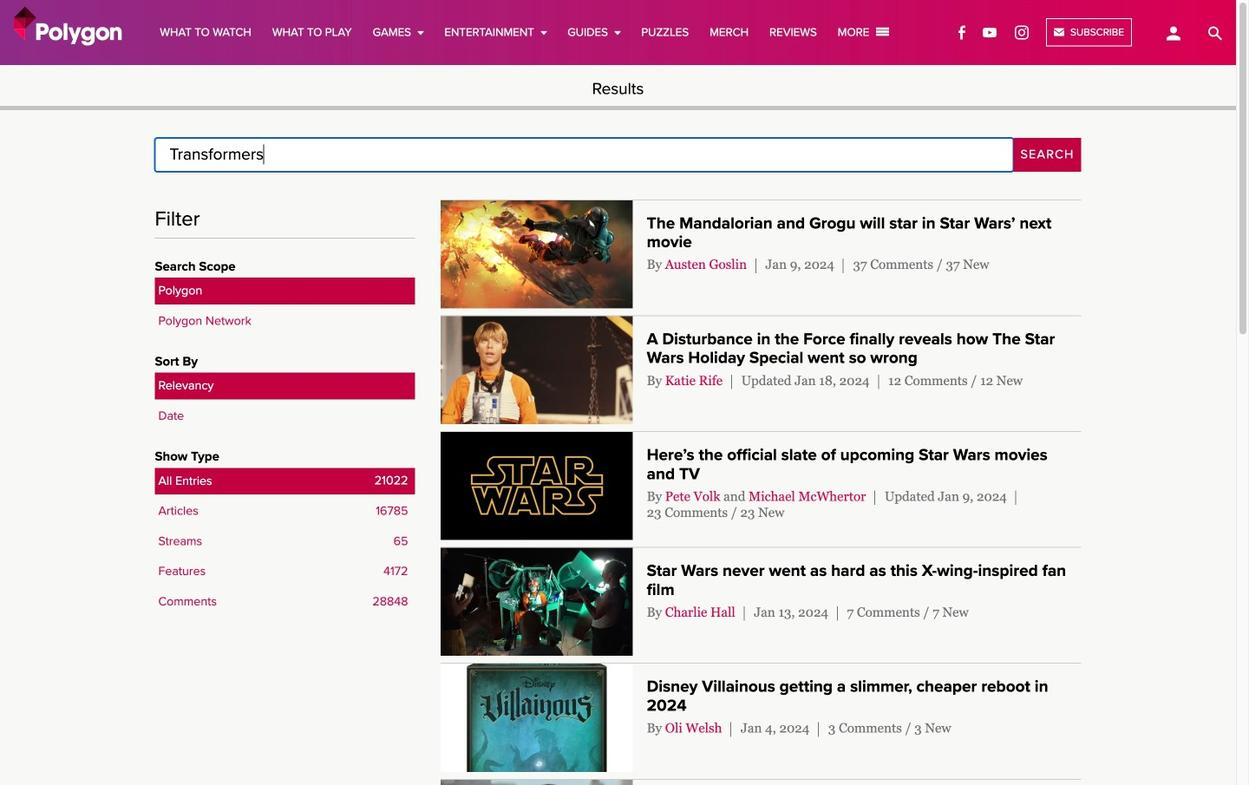 Task type: vqa. For each thing, say whether or not it's contained in the screenshot.
The bright Star Wars logo on a black field.
yes



Task type: locate. For each thing, give the bounding box(es) containing it.
din djarin and grogu flying through space as a ship explodes behind them in promotional art for the mandalorian &amp; grogu image
[[441, 200, 633, 308]]

the box of the disney villainous: introduction to evil board game, in a teal color and featurin ghte silhouette of ursula from the little mermaid image
[[441, 664, 633, 772]]



Task type: describe. For each thing, give the bounding box(es) containing it.
ahsoka tano (rosario dawson) removes her hood in a still from disney plus series ahsoka image
[[441, 780, 633, 786]]

the bright star wars logo on a black field. image
[[441, 432, 633, 540]]

star wars field
[[155, 138, 1014, 172]]

a crew flashes lights at an actor, sitting in costume inside a portion of an x-wing. image
[[441, 548, 633, 656]]

a young mark hamill as luke skywalker stands in orange-and-white x-wing pilot gear, his mouth hanging open a bit gormlessly, in a shot from the star wars holiday special image
[[441, 316, 633, 424]]



